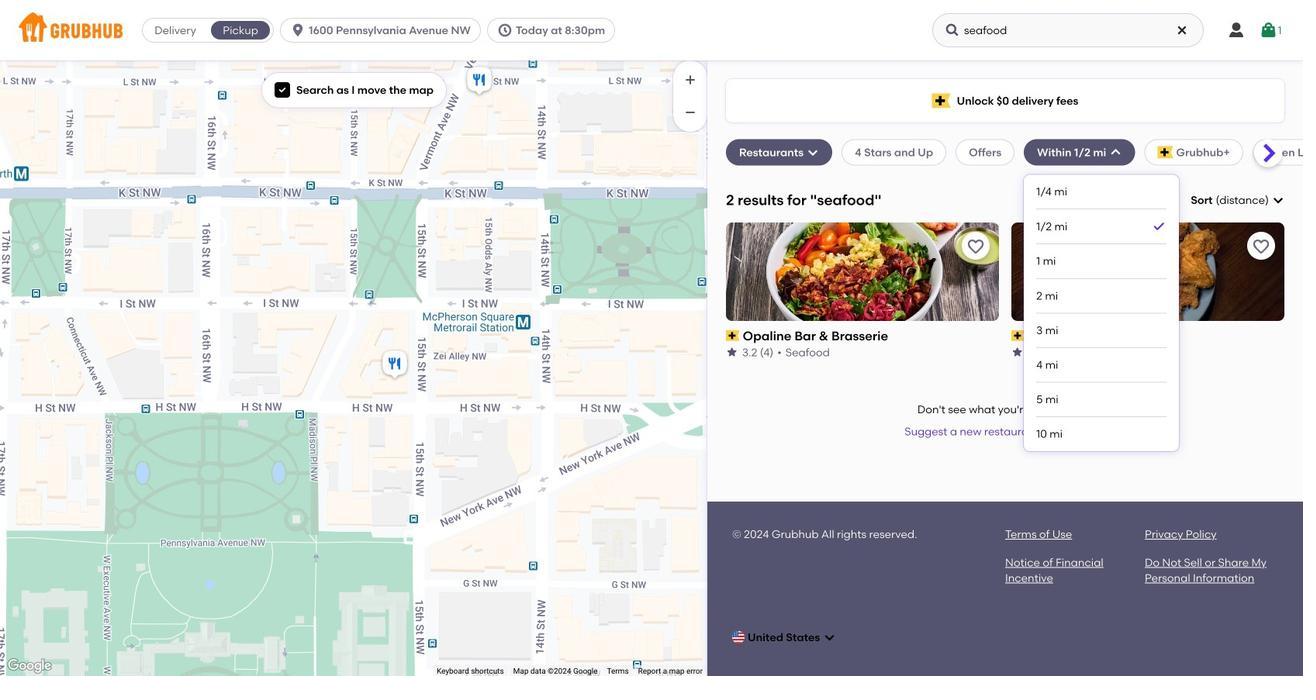 Task type: describe. For each thing, give the bounding box(es) containing it.
Search for food, convenience, alcohol... search field
[[932, 13, 1204, 47]]

check icon image
[[1151, 219, 1167, 234]]

plus icon image
[[683, 72, 698, 88]]

opaline bar & brasserie image
[[379, 348, 410, 382]]

1 horizontal spatial grubhub plus flag logo image
[[1158, 146, 1173, 159]]

star icon image for subscription pass image for opaline bar & brasserie logo
[[726, 346, 739, 359]]

0 horizontal spatial grubhub plus flag logo image
[[932, 93, 951, 108]]



Task type: locate. For each thing, give the bounding box(es) containing it.
opaline bar & brasserie logo image
[[726, 222, 999, 321]]

list box
[[1037, 175, 1167, 451]]

google image
[[4, 656, 55, 676]]

grubhub plus flag logo image
[[932, 93, 951, 108], [1158, 146, 1173, 159]]

0 vertical spatial grubhub plus flag logo image
[[932, 93, 951, 108]]

stan's restaurant logo image
[[1012, 222, 1285, 321]]

None field
[[1191, 192, 1285, 208]]

svg image
[[1259, 21, 1278, 40], [497, 22, 513, 38], [945, 22, 960, 38], [1176, 24, 1188, 36], [807, 146, 819, 159], [1110, 146, 1122, 159], [1272, 194, 1285, 206], [823, 631, 836, 644]]

main navigation navigation
[[0, 0, 1303, 61]]

language select image
[[732, 631, 745, 644]]

star icon image
[[726, 346, 739, 359], [1012, 346, 1024, 359]]

minus icon image
[[683, 105, 698, 120]]

1 star icon image from the left
[[726, 346, 739, 359]]

2 subscription pass image from the left
[[1012, 331, 1025, 341]]

0 horizontal spatial svg image
[[278, 85, 287, 95]]

1 horizontal spatial star icon image
[[1012, 346, 1024, 359]]

stan's restaurant image
[[464, 64, 495, 99]]

1 vertical spatial grubhub plus flag logo image
[[1158, 146, 1173, 159]]

1 horizontal spatial svg image
[[290, 22, 306, 38]]

1 horizontal spatial subscription pass image
[[1012, 331, 1025, 341]]

map region
[[0, 61, 707, 676]]

subscription pass image for stan's restaurant logo
[[1012, 331, 1025, 341]]

2 horizontal spatial svg image
[[1227, 21, 1246, 40]]

subscription pass image
[[726, 331, 740, 341], [1012, 331, 1025, 341]]

2 star icon image from the left
[[1012, 346, 1024, 359]]

1 subscription pass image from the left
[[726, 331, 740, 341]]

0 horizontal spatial star icon image
[[726, 346, 739, 359]]

svg image
[[1227, 21, 1246, 40], [290, 22, 306, 38], [278, 85, 287, 95]]

star icon image for subscription pass image for stan's restaurant logo
[[1012, 346, 1024, 359]]

subscription pass image for opaline bar & brasserie logo
[[726, 331, 740, 341]]

option
[[1037, 210, 1167, 245]]

0 horizontal spatial subscription pass image
[[726, 331, 740, 341]]



Task type: vqa. For each thing, say whether or not it's contained in the screenshot.
Check icon
yes



